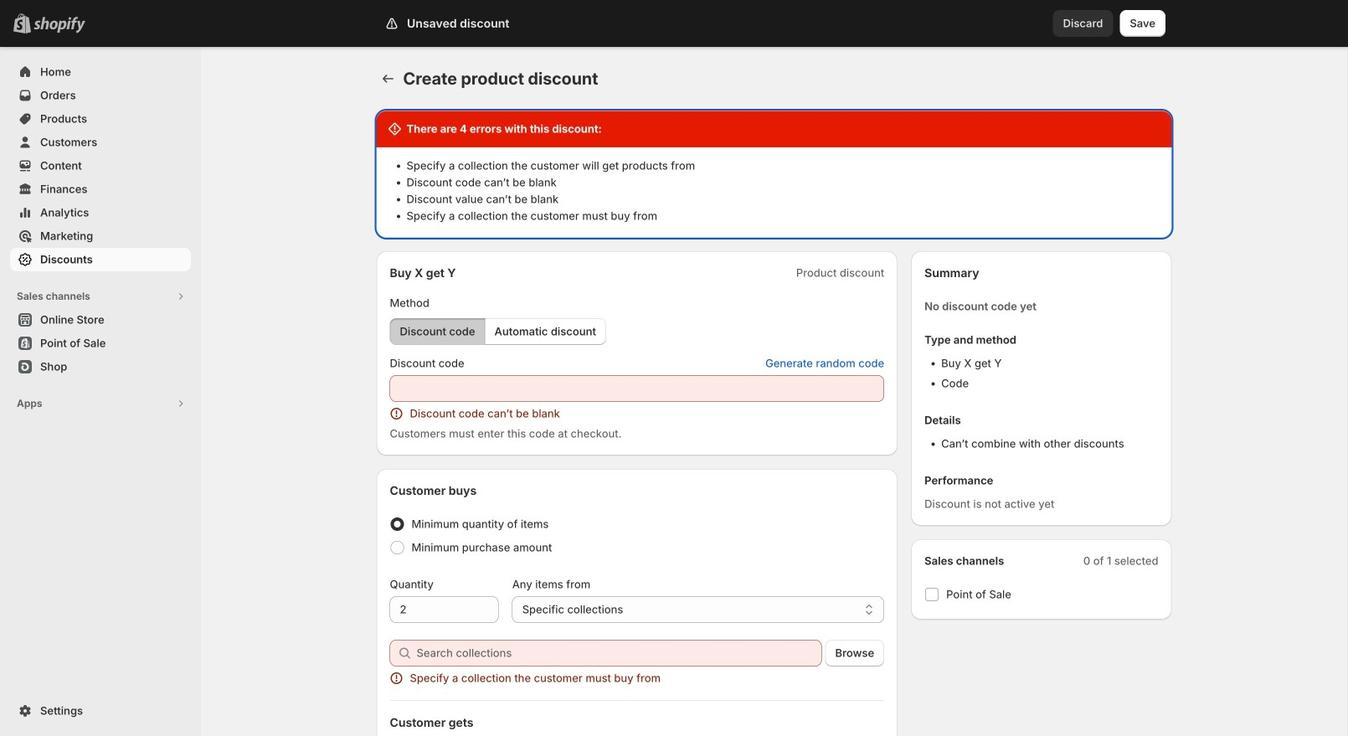 Task type: vqa. For each thing, say whether or not it's contained in the screenshot.
text field
yes



Task type: locate. For each thing, give the bounding box(es) containing it.
None text field
[[390, 597, 499, 623]]

None text field
[[390, 375, 885, 402]]

Search collections text field
[[417, 640, 822, 667]]

shopify image
[[34, 17, 85, 33]]



